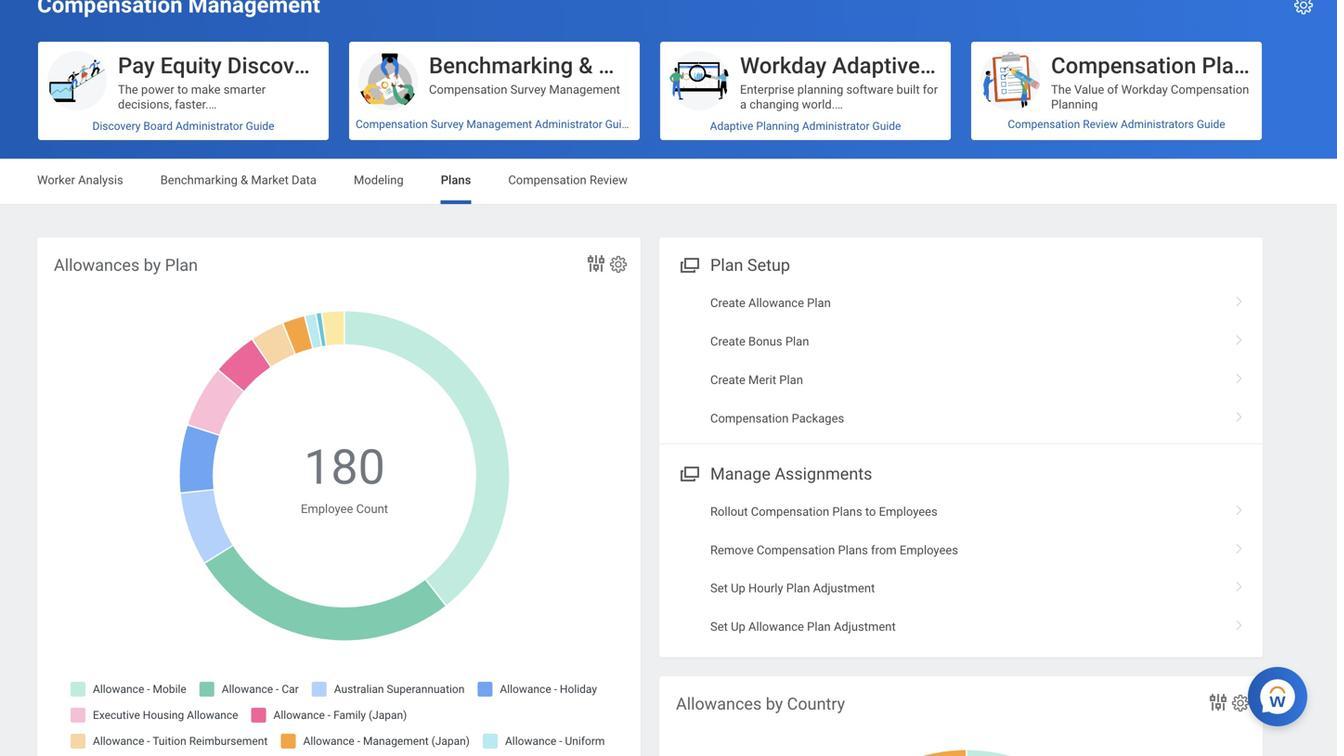Task type: describe. For each thing, give the bounding box(es) containing it.
configure allowances by country image
[[1230, 694, 1251, 714]]

allowances by plan element
[[37, 238, 641, 757]]

compensation survey management administrator guide
[[356, 118, 634, 131]]

operations
[[182, 187, 240, 200]]

allowances for allowances by country
[[676, 695, 762, 715]]

0 horizontal spatial adaptive
[[710, 120, 753, 133]]

of inside the value of workday compensation planning
[[1107, 83, 1118, 97]]

1 vertical spatial benchmarking
[[160, 173, 238, 187]]

do
[[302, 127, 315, 141]]

configure allowances by plan image
[[608, 254, 629, 275]]

make inside the power to make smarter decisions, faster.
[[191, 83, 221, 97]]

the for pay equity discovery board
[[118, 83, 138, 97]]

tab list containing worker analysis
[[19, 160, 1319, 204]]

administrators
[[1121, 118, 1194, 131]]

remove
[[710, 544, 754, 557]]

planning for workforce planning
[[798, 439, 845, 453]]

business
[[429, 320, 478, 334]]

compensation packages link
[[659, 400, 1263, 438]]

0 vertical spatial data
[[674, 52, 720, 79]]

planning for financial planning
[[791, 261, 838, 275]]

0 vertical spatial adaptive
[[832, 52, 920, 79]]

have
[[174, 127, 200, 141]]

configure and view chart data image
[[585, 253, 607, 275]]

enterprise planning software built for a changing world.
[[740, 83, 938, 111]]

world.
[[802, 97, 835, 111]]

0 vertical spatial benchmarking
[[429, 52, 573, 79]]

cases
[[452, 602, 486, 616]]

remove compensation plans from employees link
[[659, 531, 1263, 570]]

set up hourly plan adjustment
[[710, 582, 875, 596]]

merit
[[748, 373, 776, 387]]

strategy
[[1175, 127, 1220, 141]]

augmented analytics to answer your questions.
[[118, 261, 313, 290]]

country
[[787, 695, 845, 715]]

ability to plan & define strategy
[[1051, 127, 1220, 141]]

compensation for compensation planning cycl
[[1051, 52, 1196, 79]]

faster.
[[175, 97, 209, 111]]

discovery board administrator guide
[[92, 120, 274, 133]]

intelligent
[[135, 394, 188, 408]]

packages
[[792, 412, 844, 426]]

how
[[276, 127, 299, 141]]

to inside data—you have tons of it, but how do you make sense of it? workday makes it easy to get a complete picture of your finances, people, and operations so you can make more informed decisions.
[[244, 157, 255, 171]]

guide for pay equity discovery board
[[246, 120, 274, 133]]

hourly
[[748, 582, 783, 596]]

compensation for compensation packages
[[710, 412, 789, 426]]

survey for compensation survey management administrator guide
[[431, 118, 464, 131]]

from
[[871, 544, 897, 557]]

planning for compensation planning cycl
[[1202, 52, 1289, 79]]

a consistent security model for self- service.
[[118, 528, 311, 557]]

informed
[[181, 201, 230, 215]]

employees for rollout compensation plans to employees
[[879, 505, 938, 519]]

planning for adaptive planning administrator guide
[[756, 120, 799, 133]]

so
[[243, 187, 256, 200]]

to right the ability
[[1087, 127, 1098, 141]]

compensation for compensation review
[[508, 173, 587, 187]]

180
[[304, 440, 385, 496]]

define
[[1138, 127, 1172, 141]]

it
[[206, 157, 213, 171]]

plan right bonus
[[785, 335, 809, 349]]

of up 'operations'
[[211, 172, 222, 186]]

create allowance plan link
[[659, 284, 1263, 323]]

configure this page image
[[1293, 0, 1315, 16]]

compensation survey management administrator guide link
[[349, 111, 640, 138]]

chevron right image for rollout compensation plans to employees
[[1228, 499, 1252, 517]]

guide up compensation review
[[605, 118, 634, 131]]

questions.
[[118, 276, 174, 290]]

management for compensation survey management administrator guide
[[467, 118, 532, 131]]

compensation review administrators guide link
[[971, 111, 1262, 138]]

sense
[[173, 142, 205, 156]]

up for hourly
[[731, 582, 745, 596]]

compensation survey management
[[429, 83, 620, 97]]

a inside data—you have tons of it, but how do you make sense of it? workday makes it easy to get a complete picture of your finances, people, and operations so you can make more informed decisions.
[[278, 157, 284, 171]]

1 horizontal spatial board
[[330, 52, 390, 79]]

workforce
[[740, 439, 795, 453]]

180 button
[[304, 436, 388, 500]]

plans for rollout
[[832, 505, 862, 519]]

adjustment for set up hourly plan adjustment
[[813, 582, 875, 596]]

pay
[[118, 52, 155, 79]]

1 vertical spatial benchmarking & market data
[[160, 173, 317, 187]]

core.
[[218, 394, 245, 408]]

compensation review administrators guide
[[1008, 118, 1225, 131]]

consistent
[[129, 528, 185, 542]]

compensation packages
[[710, 412, 844, 426]]

create for create merit plan
[[710, 373, 745, 387]]

plan down set up hourly plan adjustment
[[807, 620, 831, 634]]

chevron right image for compensation packages
[[1228, 405, 1252, 424]]

and
[[159, 187, 179, 200]]

workday inside data—you have tons of it, but how do you make sense of it? workday makes it easy to get a complete picture of your finances, people, and operations so you can make more informed decisions.
[[118, 157, 164, 171]]

of left it?
[[207, 142, 219, 156]]

data—you have tons of it, but how do you make sense of it? workday makes it easy to get a complete picture of your finances, people, and operations so you can make more informed decisions.
[[118, 127, 315, 215]]

equity
[[160, 52, 222, 79]]

can
[[281, 187, 300, 200]]

pay equity discovery board
[[118, 52, 390, 79]]

guide for compensation planning cycl
[[1197, 118, 1225, 131]]

smarter
[[224, 83, 266, 97]]

more
[[150, 201, 178, 215]]

menu group image
[[676, 460, 701, 485]]

0 horizontal spatial data
[[292, 173, 317, 187]]

adaptive planning administrator guide
[[710, 120, 901, 133]]

built
[[897, 83, 920, 97]]

financial planning
[[740, 261, 838, 275]]

to up the from at the right bottom of the page
[[865, 505, 876, 519]]

software
[[846, 83, 894, 97]]

your inside the augmented analytics to answer your questions.
[[289, 261, 313, 275]]

modeling
[[354, 173, 404, 187]]

by for country
[[766, 695, 783, 715]]

but
[[256, 127, 273, 141]]

compensation for compensation survey management
[[429, 83, 507, 97]]

plan right hourly
[[786, 582, 810, 596]]

create merit plan link
[[659, 361, 1263, 400]]

set up hourly plan adjustment link
[[659, 570, 1263, 608]]

chevron right image for create allowance plan
[[1228, 290, 1252, 308]]

bonus
[[748, 335, 782, 349]]

decisions.
[[233, 201, 287, 215]]

list for manage assignments
[[659, 493, 1263, 647]]

create bonus plan link
[[659, 323, 1263, 361]]

it
[[460, 112, 467, 126]]

of left it,
[[229, 127, 240, 141]]

planning inside the value of workday compensation planning
[[1051, 97, 1098, 111]]

0 horizontal spatial market
[[251, 173, 289, 187]]

compensation up set up hourly plan adjustment
[[757, 544, 835, 557]]

administrator for workday adaptive planning
[[802, 120, 870, 133]]

create for create bonus plan
[[710, 335, 745, 349]]

rollout compensation plans to employees
[[710, 505, 938, 519]]

compensation for compensation review administrators guide
[[1008, 118, 1080, 131]]

your inside data—you have tons of it, but how do you make sense of it? workday makes it easy to get a complete picture of your finances, people, and operations so you can make more informed decisions.
[[225, 172, 248, 186]]

adaptive planning administrator guide link
[[660, 112, 951, 140]]



Task type: locate. For each thing, give the bounding box(es) containing it.
2 horizontal spatial administrator
[[802, 120, 870, 133]]

a
[[740, 97, 747, 111], [278, 157, 284, 171]]

chevron right image inside "set up hourly plan adjustment" link
[[1228, 575, 1252, 594]]

0 horizontal spatial discovery
[[92, 120, 141, 133]]

compensation
[[1051, 52, 1196, 79], [429, 83, 507, 97], [1171, 83, 1249, 97], [356, 118, 428, 131], [1008, 118, 1080, 131], [508, 173, 587, 187], [710, 412, 789, 426], [751, 505, 829, 519], [757, 544, 835, 557]]

rollout
[[710, 505, 748, 519]]

0 vertical spatial create
[[710, 296, 745, 310]]

planning
[[797, 83, 843, 97]]

0 vertical spatial plans
[[441, 173, 471, 187]]

0 horizontal spatial review
[[590, 173, 628, 187]]

employees up the from at the right bottom of the page
[[879, 505, 938, 519]]

1 horizontal spatial benchmarking & market data
[[429, 52, 720, 79]]

for for built
[[923, 83, 938, 97]]

administrator down world.
[[802, 120, 870, 133]]

chevron right image inside create merit plan "link"
[[1228, 367, 1252, 385]]

planning
[[926, 52, 1013, 79], [1202, 52, 1289, 79], [1051, 97, 1098, 111], [756, 120, 799, 133], [791, 261, 838, 275], [798, 439, 845, 453]]

chevron right image
[[1228, 290, 1252, 308], [1228, 499, 1252, 517], [1228, 575, 1252, 594], [1228, 614, 1252, 632]]

0 horizontal spatial workday
[[118, 157, 164, 171]]

you down finances,
[[259, 187, 278, 200]]

list for plan setup
[[659, 284, 1263, 438]]

enterprise
[[740, 83, 794, 97]]

the value of workday compensation planning
[[1051, 83, 1249, 111]]

1 horizontal spatial the
[[1051, 83, 1071, 97]]

survey up the compensation survey management administrator guide
[[510, 83, 546, 97]]

list containing create allowance plan
[[659, 284, 1263, 438]]

compensation down the compensation survey management administrator guide
[[508, 173, 587, 187]]

0 vertical spatial allowances
[[54, 256, 140, 275]]

allowance down hourly
[[748, 620, 804, 634]]

1 horizontal spatial by
[[766, 695, 783, 715]]

you
[[118, 142, 137, 156], [259, 187, 278, 200]]

finances,
[[251, 172, 299, 186]]

ability
[[1051, 127, 1084, 141]]

by inside allowances by country element
[[766, 695, 783, 715]]

a right get
[[278, 157, 284, 171]]

adaptive down changing
[[710, 120, 753, 133]]

1 horizontal spatial discovery
[[227, 52, 325, 79]]

create inside create allowance plan link
[[710, 296, 745, 310]]

employees for remove compensation plans from employees
[[900, 544, 958, 557]]

set up allowance plan adjustment
[[710, 620, 896, 634]]

1 vertical spatial allowances
[[676, 695, 762, 715]]

planning inside adaptive planning administrator guide link
[[756, 120, 799, 133]]

power
[[141, 83, 174, 97]]

tons
[[203, 127, 226, 141]]

review up configure and view chart data icon
[[590, 173, 628, 187]]

changing
[[750, 97, 799, 111]]

by inside allowances by plan element
[[144, 256, 161, 275]]

compensation for compensation survey management administrator guide
[[356, 118, 428, 131]]

2 list from the top
[[659, 493, 1263, 647]]

an intelligent data core.
[[118, 394, 245, 408]]

employees
[[879, 505, 938, 519], [900, 544, 958, 557]]

discovery
[[227, 52, 325, 79], [92, 120, 141, 133]]

it?
[[222, 142, 234, 156]]

administrator down the faster.
[[175, 120, 243, 133]]

1 horizontal spatial workday
[[740, 52, 827, 79]]

4 chevron right image from the top
[[1228, 614, 1252, 632]]

1 vertical spatial survey
[[431, 118, 464, 131]]

of right value
[[1107, 83, 1118, 97]]

0 vertical spatial a
[[740, 97, 747, 111]]

by left country
[[766, 695, 783, 715]]

chevron right image inside create allowance plan link
[[1228, 290, 1252, 308]]

administrator for pay equity discovery board
[[175, 120, 243, 133]]

rollout compensation plans to employees link
[[659, 493, 1263, 531]]

plans down what it is?
[[441, 173, 471, 187]]

plan setup
[[710, 256, 790, 275]]

1 horizontal spatial administrator
[[535, 118, 602, 131]]

2 create from the top
[[710, 335, 745, 349]]

0 vertical spatial management
[[549, 83, 620, 97]]

by for plan
[[144, 256, 161, 275]]

plan left define
[[1101, 127, 1125, 141]]

0 vertical spatial survey
[[510, 83, 546, 97]]

use cases
[[429, 602, 486, 616]]

model
[[233, 528, 267, 542]]

1 vertical spatial you
[[259, 187, 278, 200]]

discovery inside "link"
[[92, 120, 141, 133]]

0 vertical spatial review
[[1083, 118, 1118, 131]]

make
[[191, 83, 221, 97], [140, 142, 170, 156], [118, 201, 147, 215]]

0 vertical spatial &
[[579, 52, 593, 79]]

benchmarking & market data up compensation survey management
[[429, 52, 720, 79]]

benchmarking & market data
[[429, 52, 720, 79], [160, 173, 317, 187]]

1 list from the top
[[659, 284, 1263, 438]]

chevron right image inside rollout compensation plans to employees link
[[1228, 499, 1252, 517]]

chevron right image inside remove compensation plans from employees link
[[1228, 537, 1252, 556]]

allowance down financial
[[748, 296, 804, 310]]

the left value
[[1051, 83, 1071, 97]]

review down value
[[1083, 118, 1118, 131]]

0 horizontal spatial you
[[118, 142, 137, 156]]

configure and view chart data image
[[1207, 692, 1229, 714]]

an
[[118, 394, 132, 408]]

plan inside "link"
[[779, 373, 803, 387]]

the power to make smarter decisions, faster.
[[118, 83, 266, 111]]

create for create allowance plan
[[710, 296, 745, 310]]

create left the merit
[[710, 373, 745, 387]]

chevron right image inside the create bonus plan link
[[1228, 328, 1252, 347]]

create inside create merit plan "link"
[[710, 373, 745, 387]]

1 chevron right image from the top
[[1228, 328, 1252, 347]]

0 vertical spatial make
[[191, 83, 221, 97]]

guide right administrators
[[1197, 118, 1225, 131]]

create merit plan
[[710, 373, 803, 387]]

2 allowance from the top
[[748, 620, 804, 634]]

compensation down manage assignments
[[751, 505, 829, 519]]

3 create from the top
[[710, 373, 745, 387]]

set for set up hourly plan adjustment
[[710, 582, 728, 596]]

management
[[549, 83, 620, 97], [467, 118, 532, 131]]

worker
[[37, 173, 75, 187]]

0 vertical spatial for
[[923, 83, 938, 97]]

chevron right image inside compensation packages link
[[1228, 405, 1252, 424]]

benchmarking
[[429, 52, 573, 79], [160, 173, 238, 187]]

the up decisions,
[[118, 83, 138, 97]]

0 vertical spatial market
[[598, 52, 669, 79]]

administrator up compensation review
[[535, 118, 602, 131]]

service.
[[118, 543, 159, 557]]

list containing rollout compensation plans to employees
[[659, 493, 1263, 647]]

compensation up workforce
[[710, 412, 789, 426]]

0 horizontal spatial your
[[225, 172, 248, 186]]

chevron right image
[[1228, 328, 1252, 347], [1228, 367, 1252, 385], [1228, 405, 1252, 424], [1228, 537, 1252, 556]]

review for compensation review
[[590, 173, 628, 187]]

to inside the augmented analytics to answer your questions.
[[234, 261, 244, 275]]

0 horizontal spatial benchmarking & market data
[[160, 173, 317, 187]]

workforce planning
[[740, 439, 845, 453]]

2 up from the top
[[731, 620, 745, 634]]

chevron right image inside set up allowance plan adjustment link
[[1228, 614, 1252, 632]]

1 vertical spatial by
[[766, 695, 783, 715]]

1 vertical spatial employees
[[900, 544, 958, 557]]

2 vertical spatial make
[[118, 201, 147, 215]]

setup
[[747, 256, 790, 275]]

discovery down decisions,
[[92, 120, 141, 133]]

1 vertical spatial create
[[710, 335, 745, 349]]

1 vertical spatial adjustment
[[834, 620, 896, 634]]

1 vertical spatial board
[[143, 120, 173, 133]]

1 horizontal spatial you
[[259, 187, 278, 200]]

1 horizontal spatial review
[[1083, 118, 1118, 131]]

0 vertical spatial board
[[330, 52, 390, 79]]

answer
[[247, 261, 286, 275]]

2 vertical spatial create
[[710, 373, 745, 387]]

complete
[[118, 172, 168, 186]]

survey inside "link"
[[431, 118, 464, 131]]

& down easy
[[241, 173, 248, 187]]

adjustment down remove compensation plans from employees at the bottom right of the page
[[813, 582, 875, 596]]

1 horizontal spatial a
[[740, 97, 747, 111]]

you down data—you
[[118, 142, 137, 156]]

to inside the power to make smarter decisions, faster.
[[177, 83, 188, 97]]

compensation up the value of workday compensation planning
[[1051, 52, 1196, 79]]

to up the faster.
[[177, 83, 188, 97]]

set for set up allowance plan adjustment
[[710, 620, 728, 634]]

1 vertical spatial adaptive
[[710, 120, 753, 133]]

chevron right image for create merit plan
[[1228, 367, 1252, 385]]

1 horizontal spatial data
[[674, 52, 720, 79]]

1 vertical spatial plans
[[832, 505, 862, 519]]

2 the from the left
[[1051, 83, 1071, 97]]

2 vertical spatial plans
[[838, 544, 868, 557]]

1 vertical spatial set
[[710, 620, 728, 634]]

0 vertical spatial adjustment
[[813, 582, 875, 596]]

1 vertical spatial your
[[289, 261, 313, 275]]

1 create from the top
[[710, 296, 745, 310]]

guide left how
[[246, 120, 274, 133]]

discovery board administrator guide link
[[38, 112, 329, 140]]

0 horizontal spatial board
[[143, 120, 173, 133]]

guide for workday adaptive planning
[[872, 120, 901, 133]]

benchmarking & market data down easy
[[160, 173, 317, 187]]

make down people,
[[118, 201, 147, 215]]

for inside the enterprise planning software built for a changing world.
[[923, 83, 938, 97]]

count
[[356, 502, 388, 516]]

0 vertical spatial list
[[659, 284, 1263, 438]]

adaptive
[[832, 52, 920, 79], [710, 120, 753, 133]]

manage assignments
[[710, 465, 872, 484]]

create left bonus
[[710, 335, 745, 349]]

1 horizontal spatial survey
[[510, 83, 546, 97]]

adjustment for set up allowance plan adjustment
[[834, 620, 896, 634]]

financial
[[740, 261, 788, 275]]

0 vertical spatial discovery
[[227, 52, 325, 79]]

review for compensation review administrators guide
[[1083, 118, 1118, 131]]

allowances for allowances by plan
[[54, 256, 140, 275]]

0 vertical spatial allowance
[[748, 296, 804, 310]]

workday inside the value of workday compensation planning
[[1121, 83, 1168, 97]]

up for allowance
[[731, 620, 745, 634]]

1 vertical spatial for
[[270, 528, 285, 542]]

your right answer
[[289, 261, 313, 275]]

1 vertical spatial data
[[292, 173, 317, 187]]

workday up complete
[[118, 157, 164, 171]]

0 horizontal spatial for
[[270, 528, 285, 542]]

the inside the power to make smarter decisions, faster.
[[118, 83, 138, 97]]

1 vertical spatial market
[[251, 173, 289, 187]]

survey for compensation survey management
[[510, 83, 546, 97]]

plan right the merit
[[779, 373, 803, 387]]

plan down financial planning
[[807, 296, 831, 310]]

chevron right image for remove compensation plans from employees
[[1228, 537, 1252, 556]]

compensation down compensation planning cycl
[[1171, 83, 1249, 97]]

180 employee count
[[301, 440, 388, 516]]

3 chevron right image from the top
[[1228, 575, 1252, 594]]

set inside "set up hourly plan adjustment" link
[[710, 582, 728, 596]]

for for model
[[270, 528, 285, 542]]

analysis
[[78, 173, 123, 187]]

compensation planning cycl
[[1051, 52, 1337, 79]]

discovery up smarter
[[227, 52, 325, 79]]

set inside set up allowance plan adjustment link
[[710, 620, 728, 634]]

0 vertical spatial your
[[225, 172, 248, 186]]

menu group image
[[676, 252, 701, 277]]

2 vertical spatial &
[[241, 173, 248, 187]]

0 horizontal spatial management
[[467, 118, 532, 131]]

1 horizontal spatial management
[[549, 83, 620, 97]]

tab list
[[19, 160, 1319, 204]]

benchmarking down it
[[160, 173, 238, 187]]

management inside "link"
[[467, 118, 532, 131]]

decisions,
[[118, 97, 172, 111]]

3 chevron right image from the top
[[1228, 405, 1252, 424]]

allowances by country element
[[659, 677, 1263, 757]]

cycl
[[1295, 52, 1337, 79]]

benchmarking up compensation survey management
[[429, 52, 573, 79]]

board inside "link"
[[143, 120, 173, 133]]

1 horizontal spatial &
[[579, 52, 593, 79]]

4 chevron right image from the top
[[1228, 537, 1252, 556]]

easy
[[216, 157, 241, 171]]

0 horizontal spatial administrator
[[175, 120, 243, 133]]

2 vertical spatial workday
[[118, 157, 164, 171]]

plan right menu group icon
[[710, 256, 743, 275]]

make up the faster.
[[191, 83, 221, 97]]

1 vertical spatial workday
[[1121, 83, 1168, 97]]

0 vertical spatial you
[[118, 142, 137, 156]]

workday adaptive planning
[[740, 52, 1013, 79]]

data—you
[[118, 127, 172, 141]]

what
[[429, 112, 457, 126]]

& up compensation survey management
[[579, 52, 593, 79]]

2 horizontal spatial &
[[1128, 127, 1135, 141]]

it,
[[243, 127, 253, 141]]

for inside a consistent security model for self- service.
[[270, 528, 285, 542]]

0 vertical spatial workday
[[740, 52, 827, 79]]

manage
[[710, 465, 771, 484]]

compensation left the what
[[356, 118, 428, 131]]

up left hourly
[[731, 582, 745, 596]]

create allowance plan
[[710, 296, 831, 310]]

market
[[598, 52, 669, 79], [251, 173, 289, 187]]

1 vertical spatial discovery
[[92, 120, 141, 133]]

1 the from the left
[[118, 83, 138, 97]]

workday up administrators
[[1121, 83, 1168, 97]]

assignments
[[775, 465, 872, 484]]

workday up enterprise
[[740, 52, 827, 79]]

1 vertical spatial review
[[590, 173, 628, 187]]

value
[[1074, 83, 1104, 97]]

up down set up hourly plan adjustment
[[731, 620, 745, 634]]

1 vertical spatial up
[[731, 620, 745, 634]]

chevron right image for set up hourly plan adjustment
[[1228, 575, 1252, 594]]

survey left "is?"
[[431, 118, 464, 131]]

compensation inside "link"
[[356, 118, 428, 131]]

plans left the from at the right bottom of the page
[[838, 544, 868, 557]]

adjustment
[[813, 582, 875, 596], [834, 620, 896, 634]]

& left define
[[1128, 127, 1135, 141]]

compensation up it
[[429, 83, 507, 97]]

0 horizontal spatial by
[[144, 256, 161, 275]]

your
[[225, 172, 248, 186], [289, 261, 313, 275]]

to left answer
[[234, 261, 244, 275]]

1 vertical spatial make
[[140, 142, 170, 156]]

plans for remove
[[838, 544, 868, 557]]

for right built
[[923, 83, 938, 97]]

&
[[579, 52, 593, 79], [1128, 127, 1135, 141], [241, 173, 248, 187]]

0 vertical spatial employees
[[879, 505, 938, 519]]

1 vertical spatial list
[[659, 493, 1263, 647]]

remove compensation plans from employees
[[710, 544, 958, 557]]

use
[[429, 602, 449, 616]]

the for compensation planning cycl
[[1051, 83, 1071, 97]]

the inside the value of workday compensation planning
[[1051, 83, 1071, 97]]

1 allowance from the top
[[748, 296, 804, 310]]

create
[[710, 296, 745, 310], [710, 335, 745, 349], [710, 373, 745, 387]]

0 horizontal spatial allowances
[[54, 256, 140, 275]]

set up allowance plan adjustment link
[[659, 608, 1263, 647]]

1 horizontal spatial market
[[598, 52, 669, 79]]

1 horizontal spatial your
[[289, 261, 313, 275]]

0 horizontal spatial a
[[278, 157, 284, 171]]

list
[[659, 284, 1263, 438], [659, 493, 1263, 647]]

benefits
[[481, 320, 525, 334]]

1 vertical spatial &
[[1128, 127, 1135, 141]]

adaptive up software
[[832, 52, 920, 79]]

compensation review
[[508, 173, 628, 187]]

compensation inside the value of workday compensation planning
[[1171, 83, 1249, 97]]

make down data—you
[[140, 142, 170, 156]]

1 horizontal spatial benchmarking
[[429, 52, 573, 79]]

1 set from the top
[[710, 582, 728, 596]]

plan up questions.
[[165, 256, 198, 275]]

by up questions.
[[144, 256, 161, 275]]

guide down software
[[872, 120, 901, 133]]

1 chevron right image from the top
[[1228, 290, 1252, 308]]

for left self-
[[270, 528, 285, 542]]

0 horizontal spatial benchmarking
[[160, 173, 238, 187]]

business benefits
[[429, 320, 525, 334]]

1 vertical spatial management
[[467, 118, 532, 131]]

1 vertical spatial allowance
[[748, 620, 804, 634]]

workday
[[740, 52, 827, 79], [1121, 83, 1168, 97], [118, 157, 164, 171]]

create inside the create bonus plan link
[[710, 335, 745, 349]]

employees right the from at the right bottom of the page
[[900, 544, 958, 557]]

2 chevron right image from the top
[[1228, 367, 1252, 385]]

2 horizontal spatial workday
[[1121, 83, 1168, 97]]

2 set from the top
[[710, 620, 728, 634]]

create down plan setup in the right of the page
[[710, 296, 745, 310]]

self-
[[288, 528, 311, 542]]

the
[[118, 83, 138, 97], [1051, 83, 1071, 97]]

1 vertical spatial a
[[278, 157, 284, 171]]

what it is?
[[429, 112, 485, 126]]

of
[[1107, 83, 1118, 97], [229, 127, 240, 141], [207, 142, 219, 156], [211, 172, 222, 186]]

0 horizontal spatial the
[[118, 83, 138, 97]]

0 vertical spatial benchmarking & market data
[[429, 52, 720, 79]]

to left get
[[244, 157, 255, 171]]

1 up from the top
[[731, 582, 745, 596]]

allowance
[[748, 296, 804, 310], [748, 620, 804, 634]]

0 vertical spatial by
[[144, 256, 161, 275]]

plans up remove compensation plans from employees at the bottom right of the page
[[832, 505, 862, 519]]

1 horizontal spatial adaptive
[[832, 52, 920, 79]]

a inside the enterprise planning software built for a changing world.
[[740, 97, 747, 111]]

data
[[674, 52, 720, 79], [292, 173, 317, 187]]

0 vertical spatial set
[[710, 582, 728, 596]]

your down easy
[[225, 172, 248, 186]]

adjustment down the from at the right bottom of the page
[[834, 620, 896, 634]]

0 horizontal spatial &
[[241, 173, 248, 187]]

picture
[[171, 172, 208, 186]]

review
[[1083, 118, 1118, 131], [590, 173, 628, 187]]

administrator
[[535, 118, 602, 131], [175, 120, 243, 133], [802, 120, 870, 133]]

chevron right image for set up allowance plan adjustment
[[1228, 614, 1252, 632]]

0 vertical spatial up
[[731, 582, 745, 596]]

0 horizontal spatial survey
[[431, 118, 464, 131]]

allowances by country
[[676, 695, 845, 715]]

compensation down value
[[1008, 118, 1080, 131]]

chevron right image for create bonus plan
[[1228, 328, 1252, 347]]

allowances by plan
[[54, 256, 198, 275]]

2 chevron right image from the top
[[1228, 499, 1252, 517]]

get
[[258, 157, 275, 171]]

a down enterprise
[[740, 97, 747, 111]]

management for compensation survey management
[[549, 83, 620, 97]]



Task type: vqa. For each thing, say whether or not it's contained in the screenshot.
THE MORE
yes



